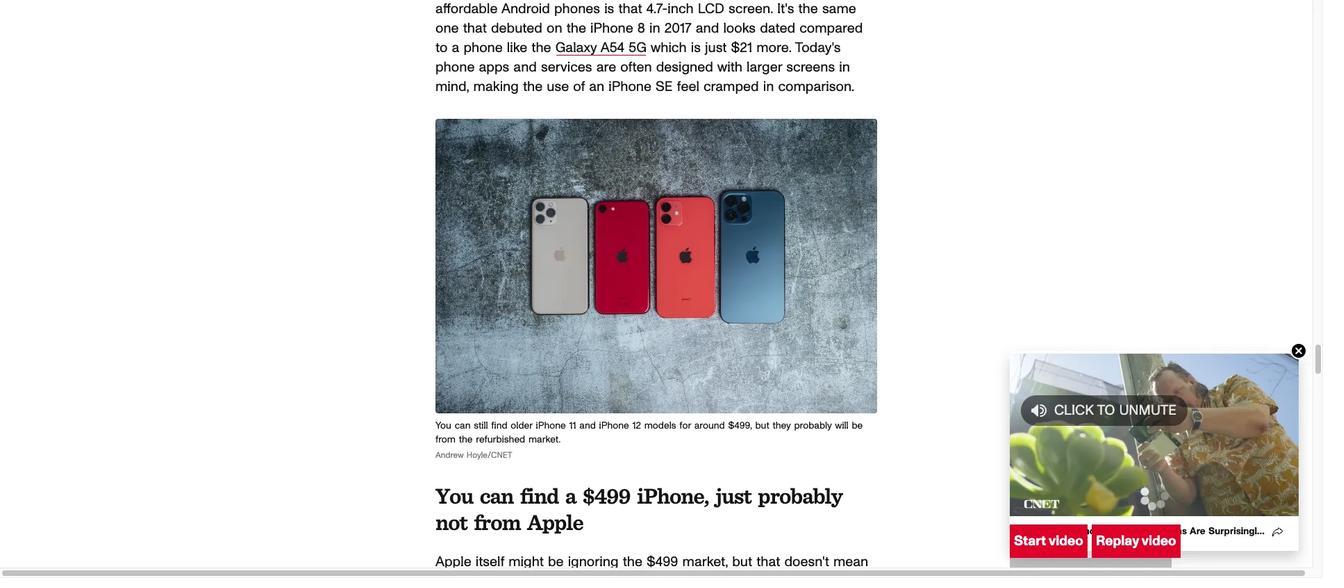 Task type: vqa. For each thing, say whether or not it's contained in the screenshot.
the 45,356
no



Task type: describe. For each thing, give the bounding box(es) containing it.
1 vertical spatial in
[[763, 80, 774, 94]]

the
[[1127, 527, 1144, 536]]

but inside apple itself might be ignoring the $499 market, but that doesn't mean other retailers are. some prepaid carriers like metro by t-mobile do
[[732, 555, 753, 569]]

probably inside you can find a $499 iphone, just probably not from apple
[[758, 482, 843, 509]]

services
[[541, 60, 592, 74]]

itself
[[476, 555, 505, 569]]

screens
[[787, 60, 835, 74]]

apple itself might be ignoring the $499 market, but that doesn't mean other retailers are. some prepaid carriers like metro by t-mobile do
[[436, 555, 869, 578]]

iphone up market.
[[536, 421, 566, 431]]

some
[[552, 575, 589, 578]]

retailers
[[472, 575, 521, 578]]

find inside you can still find older iphone 11 and iphone 12 models for around $499, but they probably will be from the refurbished market. andrew hoyle/cnet
[[491, 421, 508, 431]]

$499,
[[729, 421, 752, 431]]

will
[[835, 421, 849, 431]]

replay
[[1096, 534, 1140, 548]]

se
[[656, 80, 673, 94]]

replay video
[[1096, 534, 1177, 548]]

from inside you can still find older iphone 11 and iphone 12 models for around $499, but they probably will be from the refurbished market. andrew hoyle/cnet
[[436, 435, 456, 445]]

and inside the which is just $21 more. today's phone apps and services are often designed with larger screens in mind, making the use of an iphone se feel cramped in comparison.
[[514, 60, 537, 74]]

replay video button
[[1092, 525, 1181, 558]]

just inside you can find a $499 iphone, just probably not from apple
[[716, 482, 752, 509]]

start
[[1015, 534, 1047, 548]]

$499 inside apple itself might be ignoring the $499 market, but that doesn't mean other retailers are. some prepaid carriers like metro by t-mobile do
[[647, 555, 679, 569]]

with
[[718, 60, 743, 74]]

comparison.
[[779, 80, 855, 94]]

larger
[[747, 60, 783, 74]]

can for find
[[480, 482, 514, 509]]

surprisingly
[[1209, 527, 1263, 536]]

mind,
[[436, 80, 469, 94]]

can for still
[[455, 421, 471, 431]]

doesn't
[[785, 555, 830, 569]]

vs.
[[1061, 527, 1073, 536]]

do
[[837, 575, 853, 578]]

older
[[511, 421, 533, 431]]

not
[[436, 509, 468, 536]]

often
[[621, 60, 652, 74]]

models
[[645, 421, 677, 431]]

they
[[773, 421, 791, 431]]

are
[[597, 60, 616, 74]]

iphone inside the which is just $21 more. today's phone apps and services are often designed with larger screens in mind, making the use of an iphone se feel cramped in comparison.
[[609, 80, 652, 94]]

click to unmute
[[1055, 404, 1177, 418]]

ignoring
[[568, 555, 619, 569]]

pixel
[[1021, 527, 1043, 536]]

which is just $21 more. today's phone apps and services are often designed with larger screens in mind, making the use of an iphone se feel cramped in comparison.
[[436, 41, 855, 94]]

an
[[589, 80, 605, 94]]

that
[[757, 555, 781, 569]]

find inside you can find a $499 iphone, just probably not from apple
[[520, 482, 559, 509]]

6a
[[1046, 527, 1058, 536]]

market,
[[683, 555, 728, 569]]

just inside the which is just $21 more. today's phone apps and services are often designed with larger screens in mind, making the use of an iphone se feel cramped in comparison.
[[705, 41, 727, 55]]

11
[[569, 421, 576, 431]]

video for start video
[[1049, 534, 1084, 548]]

a54
[[601, 41, 625, 55]]

the inside the which is just $21 more. today's phone apps and services are often designed with larger screens in mind, making the use of an iphone se feel cramped in comparison.
[[523, 80, 543, 94]]

designed
[[656, 60, 714, 74]]

for
[[680, 421, 691, 431]]

hoyle/cnet
[[467, 451, 513, 459]]

cameras
[[1147, 527, 1188, 536]]

like
[[695, 575, 716, 578]]

iphone right vs.
[[1076, 527, 1107, 536]]

feel
[[677, 80, 700, 94]]

pixel 6a vs. iphone se: the cameras are surprisingly different
[[1021, 527, 1305, 536]]

start video
[[1015, 534, 1084, 548]]

galaxy a54 5g
[[556, 41, 647, 55]]



Task type: locate. For each thing, give the bounding box(es) containing it.
can left still
[[455, 421, 471, 431]]

1 horizontal spatial video
[[1142, 534, 1177, 548]]

click
[[1055, 404, 1094, 418]]

0 vertical spatial apple
[[528, 509, 583, 536]]

probably inside you can still find older iphone 11 and iphone 12 models for around $499, but they probably will be from the refurbished market. andrew hoyle/cnet
[[795, 421, 832, 431]]

are.
[[525, 575, 548, 578]]

of
[[573, 80, 585, 94]]

12
[[633, 421, 641, 431]]

1 horizontal spatial but
[[756, 421, 770, 431]]

the inside apple itself might be ignoring the $499 market, but that doesn't mean other retailers are. some prepaid carriers like metro by t-mobile do
[[623, 555, 643, 569]]

find
[[491, 421, 508, 431], [520, 482, 559, 509]]

and right apps
[[514, 60, 537, 74]]

the
[[523, 80, 543, 94], [459, 435, 473, 445], [623, 555, 643, 569]]

iphone down often
[[609, 80, 652, 94]]

prepaid
[[593, 575, 640, 578]]

1 video from the left
[[1049, 534, 1084, 548]]

se:
[[1110, 527, 1124, 536]]

5g
[[629, 41, 647, 55]]

from up "andrew" in the left of the page
[[436, 435, 456, 445]]

find left a
[[520, 482, 559, 509]]

still
[[474, 421, 488, 431]]

1 vertical spatial and
[[580, 421, 596, 431]]

be
[[852, 421, 863, 431], [548, 555, 564, 569]]

0 vertical spatial just
[[705, 41, 727, 55]]

the up "andrew" in the left of the page
[[459, 435, 473, 445]]

but left they
[[756, 421, 770, 431]]

you up "andrew" in the left of the page
[[436, 421, 452, 431]]

apple
[[528, 509, 583, 536], [436, 555, 472, 569]]

0 horizontal spatial apple
[[436, 555, 472, 569]]

you
[[436, 421, 452, 431], [436, 482, 473, 509]]

0 horizontal spatial video
[[1049, 534, 1084, 548]]

1 horizontal spatial can
[[480, 482, 514, 509]]

in
[[840, 60, 850, 74], [763, 80, 774, 94]]

you can still find older iphone 11 and iphone 12 models for around $499, but they probably will be from the refurbished market. andrew hoyle/cnet
[[436, 421, 863, 459]]

0 vertical spatial $499
[[583, 482, 631, 509]]

in down larger
[[763, 80, 774, 94]]

1 horizontal spatial find
[[520, 482, 559, 509]]

0 vertical spatial find
[[491, 421, 508, 431]]

carriers
[[644, 575, 691, 578]]

mean
[[834, 555, 869, 569]]

2 video from the left
[[1142, 534, 1177, 548]]

0 horizontal spatial and
[[514, 60, 537, 74]]

might
[[509, 555, 544, 569]]

0 vertical spatial probably
[[795, 421, 832, 431]]

to
[[1098, 404, 1116, 418]]

probably left will
[[795, 421, 832, 431]]

2 horizontal spatial the
[[623, 555, 643, 569]]

start video button
[[1010, 525, 1088, 558]]

around
[[695, 421, 725, 431]]

just right iphone,
[[716, 482, 752, 509]]

be up some
[[548, 555, 564, 569]]

can inside you can find a $499 iphone, just probably not from apple
[[480, 482, 514, 509]]

0 horizontal spatial the
[[459, 435, 473, 445]]

making
[[474, 80, 519, 94]]

0 vertical spatial the
[[523, 80, 543, 94]]

2 you from the top
[[436, 482, 473, 509]]

and inside you can still find older iphone 11 and iphone 12 models for around $499, but they probably will be from the refurbished market. andrew hoyle/cnet
[[580, 421, 596, 431]]

1 vertical spatial but
[[732, 555, 753, 569]]

is
[[691, 41, 701, 55]]

by
[[760, 575, 775, 578]]

1 you from the top
[[436, 421, 452, 431]]

andrew
[[436, 451, 464, 459]]

mobile
[[791, 575, 833, 578]]

different
[[1266, 527, 1305, 536]]

refurbished
[[476, 435, 525, 445]]

just
[[705, 41, 727, 55], [716, 482, 752, 509]]

and
[[514, 60, 537, 74], [580, 421, 596, 431]]

but inside you can still find older iphone 11 and iphone 12 models for around $499, but they probably will be from the refurbished market. andrew hoyle/cnet
[[756, 421, 770, 431]]

iphone,
[[637, 482, 709, 509]]

0 vertical spatial in
[[840, 60, 850, 74]]

video inside button
[[1049, 534, 1084, 548]]

other
[[436, 575, 468, 578]]

1 horizontal spatial and
[[580, 421, 596, 431]]

1 horizontal spatial in
[[840, 60, 850, 74]]

0 horizontal spatial but
[[732, 555, 753, 569]]

from up itself
[[474, 509, 521, 536]]

are
[[1190, 527, 1206, 536]]

more.
[[757, 41, 792, 55]]

1 horizontal spatial the
[[523, 80, 543, 94]]

0 vertical spatial from
[[436, 435, 456, 445]]

0 vertical spatial and
[[514, 60, 537, 74]]

probably up doesn't
[[758, 482, 843, 509]]

from inside you can find a $499 iphone, just probably not from apple
[[474, 509, 521, 536]]

be inside apple itself might be ignoring the $499 market, but that doesn't mean other retailers are. some prepaid carriers like metro by t-mobile do
[[548, 555, 564, 569]]

market.
[[529, 435, 561, 445]]

you can find a $499 iphone, just probably not from apple
[[436, 482, 843, 536]]

1 horizontal spatial $499
[[647, 555, 679, 569]]

use
[[547, 80, 569, 94]]

$499
[[583, 482, 631, 509], [647, 555, 679, 569]]

1 vertical spatial $499
[[647, 555, 679, 569]]

1 horizontal spatial apple
[[528, 509, 583, 536]]

0 vertical spatial but
[[756, 421, 770, 431]]

$499 inside you can find a $499 iphone, just probably not from apple
[[583, 482, 631, 509]]

but up metro
[[732, 555, 753, 569]]

$21
[[731, 41, 753, 55]]

metro
[[720, 575, 756, 578]]

can down hoyle/cnet
[[480, 482, 514, 509]]

0 horizontal spatial can
[[455, 421, 471, 431]]

apps
[[479, 60, 510, 74]]

you for you can still find older iphone 11 and iphone 12 models for around $499, but they probably will be from the refurbished market. andrew hoyle/cnet
[[436, 421, 452, 431]]

probably
[[795, 421, 832, 431], [758, 482, 843, 509]]

apple inside you can find a $499 iphone, just probably not from apple
[[528, 509, 583, 536]]

0 horizontal spatial in
[[763, 80, 774, 94]]

and right 11
[[580, 421, 596, 431]]

1 vertical spatial you
[[436, 482, 473, 509]]

1 vertical spatial apple
[[436, 555, 472, 569]]

the inside you can still find older iphone 11 and iphone 12 models for around $499, but they probably will be from the refurbished market. andrew hoyle/cnet
[[459, 435, 473, 445]]

can inside you can still find older iphone 11 and iphone 12 models for around $499, but they probably will be from the refurbished market. andrew hoyle/cnet
[[455, 421, 471, 431]]

video for replay video
[[1142, 534, 1177, 548]]

1 vertical spatial probably
[[758, 482, 843, 509]]

0 vertical spatial be
[[852, 421, 863, 431]]

can
[[455, 421, 471, 431], [480, 482, 514, 509]]

apple inside apple itself might be ignoring the $499 market, but that doesn't mean other retailers are. some prepaid carriers like metro by t-mobile do
[[436, 555, 472, 569]]

four iphone models image
[[436, 119, 878, 413]]

just right is
[[705, 41, 727, 55]]

you inside you can still find older iphone 11 and iphone 12 models for around $499, but they probably will be from the refurbished market. andrew hoyle/cnet
[[436, 421, 452, 431]]

which
[[651, 41, 687, 55]]

0 horizontal spatial $499
[[583, 482, 631, 509]]

t-
[[779, 575, 791, 578]]

you for you can find a $499 iphone, just probably not from apple
[[436, 482, 473, 509]]

iphone
[[609, 80, 652, 94], [536, 421, 566, 431], [599, 421, 629, 431], [1076, 527, 1107, 536]]

the up prepaid
[[623, 555, 643, 569]]

1 vertical spatial from
[[474, 509, 521, 536]]

0 horizontal spatial from
[[436, 435, 456, 445]]

apple up "other" at the left bottom of the page
[[436, 555, 472, 569]]

cramped
[[704, 80, 759, 94]]

0 horizontal spatial be
[[548, 555, 564, 569]]

the left use
[[523, 80, 543, 94]]

1 vertical spatial just
[[716, 482, 752, 509]]

galaxy
[[556, 41, 597, 55]]

you inside you can find a $499 iphone, just probably not from apple
[[436, 482, 473, 509]]

$499 right a
[[583, 482, 631, 509]]

1 horizontal spatial be
[[852, 421, 863, 431]]

2 vertical spatial the
[[623, 555, 643, 569]]

1 horizontal spatial from
[[474, 509, 521, 536]]

in down the today's at the right
[[840, 60, 850, 74]]

phone
[[436, 60, 475, 74]]

1 vertical spatial the
[[459, 435, 473, 445]]

galaxy a54 5g link
[[556, 41, 647, 55]]

video inside button
[[1142, 534, 1177, 548]]

be inside you can still find older iphone 11 and iphone 12 models for around $499, but they probably will be from the refurbished market. andrew hoyle/cnet
[[852, 421, 863, 431]]

$499 up carriers
[[647, 555, 679, 569]]

from
[[436, 435, 456, 445], [474, 509, 521, 536]]

you down "andrew" in the left of the page
[[436, 482, 473, 509]]

1 vertical spatial find
[[520, 482, 559, 509]]

find up refurbished
[[491, 421, 508, 431]]

0 vertical spatial you
[[436, 421, 452, 431]]

0 horizontal spatial find
[[491, 421, 508, 431]]

but
[[756, 421, 770, 431], [732, 555, 753, 569]]

apple up might
[[528, 509, 583, 536]]

a
[[565, 482, 576, 509]]

1 vertical spatial be
[[548, 555, 564, 569]]

video
[[1049, 534, 1084, 548], [1142, 534, 1177, 548]]

1 vertical spatial can
[[480, 482, 514, 509]]

iphone left 12
[[599, 421, 629, 431]]

0 vertical spatial can
[[455, 421, 471, 431]]

be right will
[[852, 421, 863, 431]]

unmute
[[1120, 404, 1177, 418]]

today's
[[796, 41, 841, 55]]



